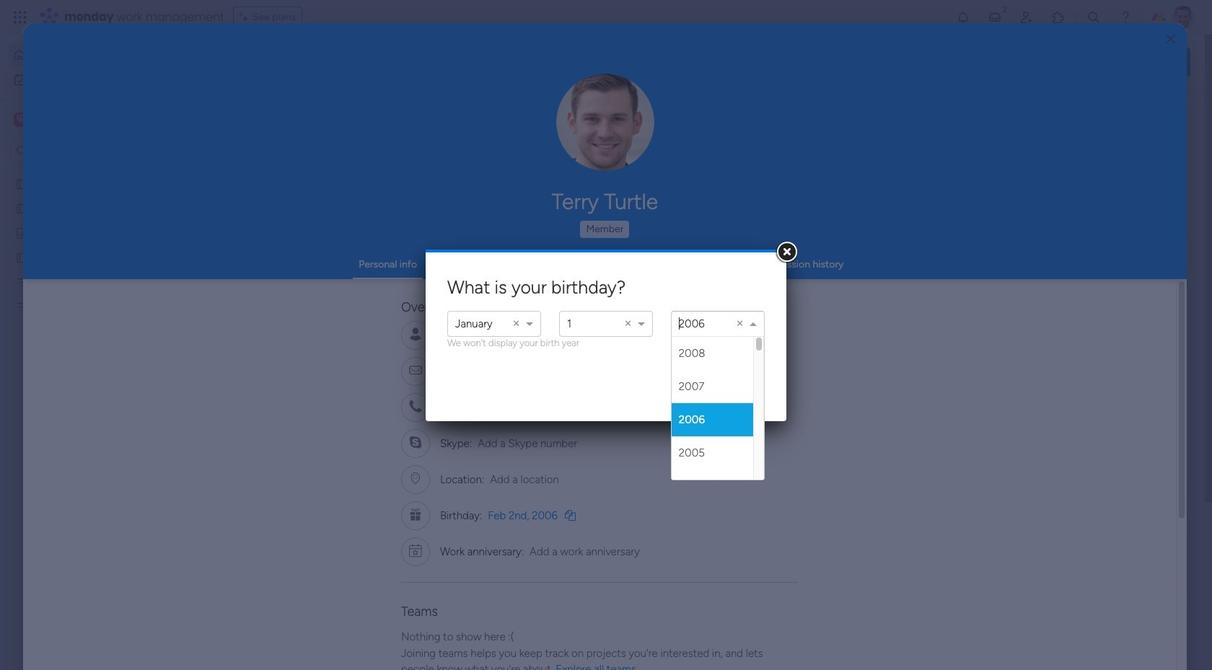 Task type: describe. For each thing, give the bounding box(es) containing it.
copied! image
[[536, 329, 547, 340]]

update feed image
[[988, 10, 1002, 25]]

2 public board image from the top
[[15, 201, 29, 215]]

terry turtle image
[[1172, 6, 1195, 29]]

2 image
[[999, 1, 1012, 17]]

see plans image
[[239, 9, 252, 25]]

add to favorites image
[[428, 441, 442, 455]]

dapulse x slim image
[[1169, 105, 1186, 122]]

0 horizontal spatial list box
[[0, 169, 184, 513]]

quick search results list box
[[223, 135, 940, 503]]

copied! image
[[565, 510, 576, 521]]

0 horizontal spatial public board image
[[15, 250, 29, 264]]

1 horizontal spatial list box
[[672, 337, 764, 503]]

2004 option
[[672, 470, 753, 503]]

invite members image
[[1020, 10, 1034, 25]]

search everything image
[[1087, 10, 1101, 25]]

help center element
[[974, 595, 1191, 653]]

public board image for component icon
[[241, 263, 257, 279]]

1 public board image from the top
[[15, 177, 29, 191]]

public dashboard image
[[15, 226, 29, 240]]

add to favorites image
[[900, 264, 914, 278]]

select product image
[[13, 10, 27, 25]]



Task type: locate. For each thing, give the bounding box(es) containing it.
public board image
[[15, 177, 29, 191], [15, 201, 29, 215]]

templates image image
[[987, 290, 1178, 390]]

2008 option
[[672, 337, 753, 370]]

0 vertical spatial public board image
[[15, 177, 29, 191]]

getting started element
[[974, 526, 1191, 584]]

component image
[[477, 286, 490, 299]]

option
[[0, 171, 184, 174], [455, 318, 493, 331], [567, 318, 572, 331], [679, 318, 705, 331]]

2005 option
[[672, 437, 753, 470]]

public board image up component icon
[[241, 263, 257, 279]]

public board image down public dashboard icon
[[15, 250, 29, 264]]

public board image
[[15, 250, 29, 264], [241, 263, 257, 279], [477, 263, 493, 279]]

notifications image
[[956, 10, 971, 25]]

1 horizontal spatial public board image
[[241, 263, 257, 279]]

None field
[[679, 312, 683, 338]]

workspace image
[[16, 112, 26, 128]]

public board image up component image
[[477, 263, 493, 279]]

help image
[[1119, 10, 1133, 25]]

monday marketplace image
[[1052, 10, 1066, 25]]

2006 option
[[672, 403, 753, 437]]

1 vertical spatial public board image
[[15, 201, 29, 215]]

workspace image
[[14, 112, 28, 128]]

2007 option
[[672, 370, 753, 403]]

close image
[[1167, 34, 1176, 44]]

list box
[[0, 169, 184, 513], [672, 337, 764, 503]]

component image
[[241, 286, 254, 299]]

2 horizontal spatial public board image
[[477, 263, 493, 279]]

public board image for component image
[[477, 263, 493, 279]]



Task type: vqa. For each thing, say whether or not it's contained in the screenshot.
second check circle image from the bottom of the page
no



